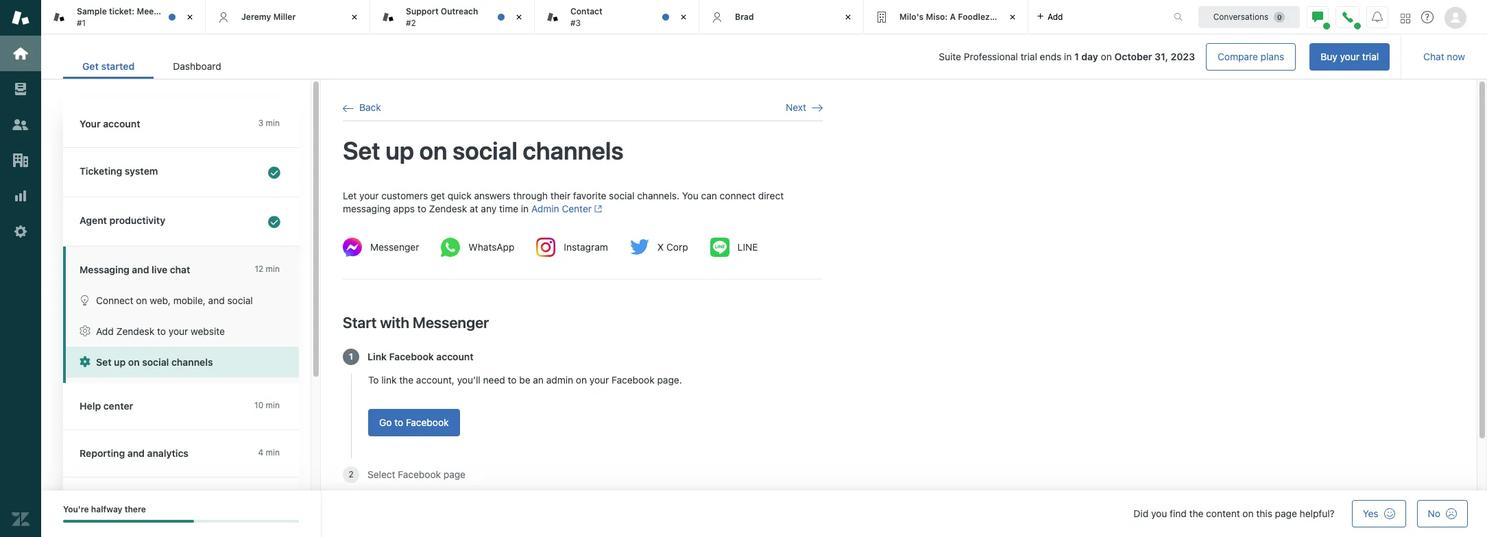 Task type: locate. For each thing, give the bounding box(es) containing it.
chat now button
[[1413, 43, 1477, 71]]

the for sample ticket: meet the ticket #1
[[159, 6, 172, 17]]

web,
[[150, 295, 171, 307]]

social
[[453, 136, 518, 166], [609, 190, 635, 201], [227, 295, 253, 307], [142, 357, 169, 368]]

close image for support outreach
[[512, 10, 526, 24]]

#1
[[77, 17, 86, 28]]

yes button
[[1353, 501, 1407, 528]]

trial left ends at top
[[1021, 51, 1038, 62]]

min right '4'
[[266, 448, 280, 458]]

1 close image from the left
[[183, 10, 197, 24]]

admin center link
[[532, 203, 603, 215]]

0 vertical spatial zendesk
[[429, 203, 467, 215]]

compare plans button
[[1207, 43, 1297, 71]]

your up messaging
[[359, 190, 379, 201]]

1 left day
[[1075, 51, 1080, 62]]

2 close image from the left
[[348, 10, 362, 24]]

your
[[80, 118, 101, 130]]

analytics
[[147, 448, 189, 460]]

trial for professional
[[1021, 51, 1038, 62]]

section containing suite professional trial ends in
[[252, 43, 1391, 71]]

tabs tab list
[[41, 0, 1160, 34]]

3 min
[[258, 118, 280, 128]]

ticket
[[175, 6, 198, 17]]

ticketing system
[[80, 165, 158, 177]]

set down back button at the left of page
[[343, 136, 381, 166]]

1 left the link
[[349, 352, 353, 362]]

tab containing contact
[[535, 0, 700, 34]]

milo's miso: a foodlez subsidiary tab
[[864, 0, 1035, 34]]

0 vertical spatial channels
[[523, 136, 624, 166]]

connect
[[720, 190, 756, 201]]

1 vertical spatial set up on social channels
[[96, 357, 213, 368]]

3 close image from the left
[[1006, 10, 1020, 24]]

0 vertical spatial up
[[386, 136, 414, 166]]

tab
[[41, 0, 206, 34], [370, 0, 535, 34], [535, 0, 700, 34]]

1 vertical spatial messenger
[[413, 314, 489, 332]]

messaging and live chat heading
[[63, 247, 299, 285]]

ticketing system button
[[63, 148, 296, 197]]

social right favorite
[[609, 190, 635, 201]]

min for reporting and analytics
[[266, 448, 280, 458]]

to right go
[[395, 417, 403, 429]]

2 vertical spatial the
[[1190, 508, 1204, 520]]

in right ends at top
[[1065, 51, 1072, 62]]

2 vertical spatial and
[[128, 448, 145, 460]]

the right link
[[399, 374, 414, 386]]

1 trial from the left
[[1021, 51, 1038, 62]]

on inside the start with messenger region
[[576, 374, 587, 386]]

3 min from the top
[[266, 401, 280, 411]]

footer containing did you find the content on this page helpful?
[[41, 491, 1488, 538]]

professional
[[964, 51, 1018, 62]]

4 min
[[258, 448, 280, 458]]

start with messenger region
[[343, 189, 823, 526]]

1 horizontal spatial account
[[437, 351, 474, 363]]

footer
[[41, 491, 1488, 538]]

set up on social channels
[[343, 136, 624, 166], [96, 357, 213, 368]]

1 vertical spatial the
[[399, 374, 414, 386]]

1 vertical spatial 1
[[349, 352, 353, 362]]

on left web,
[[136, 295, 147, 307]]

1 vertical spatial in
[[521, 203, 529, 215]]

go to facebook button
[[368, 409, 460, 437]]

on down the add zendesk to your website
[[128, 357, 140, 368]]

get help image
[[1422, 11, 1434, 23]]

to
[[368, 374, 379, 386]]

go to facebook
[[379, 417, 449, 429]]

and inside heading
[[132, 264, 149, 276]]

account right your
[[103, 118, 140, 130]]

up up center
[[114, 357, 126, 368]]

button displays agent's chat status as online. image
[[1313, 11, 1324, 22]]

page
[[444, 469, 466, 481], [1276, 508, 1298, 520]]

did
[[1134, 508, 1149, 520]]

social inside let your customers get quick answers through their favorite social channels. you can connect direct messaging apps to zendesk at any time in
[[609, 190, 635, 201]]

0 horizontal spatial page
[[444, 469, 466, 481]]

3 close image from the left
[[512, 10, 526, 24]]

min right the 3
[[266, 118, 280, 128]]

the right find
[[1190, 508, 1204, 520]]

#3
[[571, 17, 581, 28]]

close image for sample ticket: meet the ticket
[[183, 10, 197, 24]]

0 vertical spatial the
[[159, 6, 172, 17]]

tab list
[[63, 54, 241, 79]]

2 close image from the left
[[842, 10, 855, 24]]

on left this
[[1243, 508, 1254, 520]]

chat
[[1424, 51, 1445, 62]]

messaging
[[80, 264, 130, 276]]

close image
[[677, 10, 691, 24], [842, 10, 855, 24], [1006, 10, 1020, 24]]

1 vertical spatial up
[[114, 357, 126, 368]]

0 horizontal spatial 1
[[349, 352, 353, 362]]

0 horizontal spatial in
[[521, 203, 529, 215]]

close image
[[183, 10, 197, 24], [348, 10, 362, 24], [512, 10, 526, 24]]

social up the answers
[[453, 136, 518, 166]]

conversations
[[1214, 11, 1269, 22]]

set up on social channels up the answers
[[343, 136, 624, 166]]

on right day
[[1101, 51, 1112, 62]]

set up on social channels inside button
[[96, 357, 213, 368]]

dashboard tab
[[154, 54, 241, 79]]

0 horizontal spatial zendesk
[[116, 326, 155, 337]]

with
[[380, 314, 410, 332]]

zendesk inside button
[[116, 326, 155, 337]]

time
[[499, 203, 519, 215]]

set down add
[[96, 357, 112, 368]]

0 vertical spatial account
[[103, 118, 140, 130]]

0 horizontal spatial trial
[[1021, 51, 1038, 62]]

close image left add popup button
[[1006, 10, 1020, 24]]

day
[[1082, 51, 1099, 62]]

page right this
[[1276, 508, 1298, 520]]

views image
[[12, 80, 29, 98]]

you'll
[[457, 374, 481, 386]]

close image right meet
[[183, 10, 197, 24]]

3 tab from the left
[[535, 0, 700, 34]]

dashboard
[[173, 60, 221, 72]]

to
[[418, 203, 427, 215], [157, 326, 166, 337], [508, 374, 517, 386], [395, 417, 403, 429]]

2023
[[1171, 51, 1196, 62]]

facebook
[[389, 351, 434, 363], [612, 374, 655, 386], [406, 417, 449, 429], [398, 469, 441, 481]]

1 horizontal spatial close image
[[842, 10, 855, 24]]

close image inside brad tab
[[842, 10, 855, 24]]

facebook up link
[[389, 351, 434, 363]]

corp
[[667, 241, 688, 253]]

1 horizontal spatial set up on social channels
[[343, 136, 624, 166]]

0 vertical spatial messenger
[[370, 241, 419, 253]]

ticketing
[[80, 165, 122, 177]]

zendesk
[[429, 203, 467, 215], [116, 326, 155, 337]]

1 vertical spatial zendesk
[[116, 326, 155, 337]]

brad tab
[[700, 0, 864, 34]]

admin center
[[532, 203, 592, 215]]

set up on social channels down the add zendesk to your website
[[96, 357, 213, 368]]

facebook right go
[[406, 417, 449, 429]]

1 horizontal spatial set
[[343, 136, 381, 166]]

2 tab from the left
[[370, 0, 535, 34]]

in
[[1065, 51, 1072, 62], [521, 203, 529, 215]]

1 close image from the left
[[677, 10, 691, 24]]

to down web,
[[157, 326, 166, 337]]

0 horizontal spatial set up on social channels
[[96, 357, 213, 368]]

1 tab from the left
[[41, 0, 206, 34]]

section
[[252, 43, 1391, 71]]

to right the apps
[[418, 203, 427, 215]]

trial inside button
[[1363, 51, 1380, 62]]

2 horizontal spatial the
[[1190, 508, 1204, 520]]

channels down add zendesk to your website button
[[172, 357, 213, 368]]

1 vertical spatial account
[[437, 351, 474, 363]]

1 horizontal spatial close image
[[348, 10, 362, 24]]

instagram image
[[537, 238, 556, 257]]

0 horizontal spatial set
[[96, 357, 112, 368]]

yes
[[1364, 508, 1379, 520]]

0 horizontal spatial channels
[[172, 357, 213, 368]]

zendesk down get
[[429, 203, 467, 215]]

a
[[950, 12, 956, 22]]

set up on social channels inside content-title region
[[343, 136, 624, 166]]

account
[[103, 118, 140, 130], [437, 351, 474, 363]]

agent productivity
[[80, 215, 165, 226]]

link
[[368, 351, 387, 363]]

tab containing support outreach
[[370, 0, 535, 34]]

1 vertical spatial and
[[208, 295, 225, 307]]

zendesk products image
[[1401, 13, 1411, 23]]

1 horizontal spatial channels
[[523, 136, 624, 166]]

trial
[[1021, 51, 1038, 62], [1363, 51, 1380, 62]]

2 trial from the left
[[1363, 51, 1380, 62]]

1 horizontal spatial up
[[386, 136, 414, 166]]

0 horizontal spatial close image
[[183, 10, 197, 24]]

go
[[379, 417, 392, 429]]

up up customers
[[386, 136, 414, 166]]

and left analytics
[[128, 448, 145, 460]]

let your customers get quick answers through their favorite social channels. you can connect direct messaging apps to zendesk at any time in
[[343, 190, 784, 215]]

to inside "button"
[[395, 417, 403, 429]]

the inside sample ticket: meet the ticket #1
[[159, 6, 172, 17]]

admin image
[[12, 223, 29, 241]]

2 horizontal spatial close image
[[512, 10, 526, 24]]

zendesk image
[[12, 511, 29, 529]]

progress bar image
[[63, 521, 194, 524]]

messaging
[[343, 203, 391, 215]]

the inside footer
[[1190, 508, 1204, 520]]

messenger down the apps
[[370, 241, 419, 253]]

messenger up link facebook account on the left of the page
[[413, 314, 489, 332]]

close image left #2
[[348, 10, 362, 24]]

0 horizontal spatial close image
[[677, 10, 691, 24]]

min inside messaging and live chat heading
[[266, 264, 280, 274]]

to inside let your customers get quick answers through their favorite social channels. you can connect direct messaging apps to zendesk at any time in
[[418, 203, 427, 215]]

notifications image
[[1373, 11, 1384, 22]]

#2
[[406, 17, 416, 28]]

tab list containing get started
[[63, 54, 241, 79]]

messenger
[[370, 241, 419, 253], [413, 314, 489, 332]]

organizations image
[[12, 152, 29, 169]]

1 horizontal spatial in
[[1065, 51, 1072, 62]]

you're halfway there
[[63, 505, 146, 515]]

page down go to facebook "button"
[[444, 469, 466, 481]]

account,
[[416, 374, 455, 386]]

agent
[[80, 215, 107, 226]]

compare
[[1218, 51, 1259, 62]]

1 horizontal spatial page
[[1276, 508, 1298, 520]]

center
[[562, 203, 592, 215]]

and left live
[[132, 264, 149, 276]]

reporting image
[[12, 187, 29, 205]]

0 vertical spatial in
[[1065, 51, 1072, 62]]

min right 10
[[266, 401, 280, 411]]

zendesk right add
[[116, 326, 155, 337]]

facebook right select
[[398, 469, 441, 481]]

on up get
[[420, 136, 448, 166]]

on
[[1101, 51, 1112, 62], [420, 136, 448, 166], [136, 295, 147, 307], [128, 357, 140, 368], [576, 374, 587, 386], [1243, 508, 1254, 520]]

in down through
[[521, 203, 529, 215]]

close image inside milo's miso: a foodlez subsidiary "tab"
[[1006, 10, 1020, 24]]

close image for brad
[[842, 10, 855, 24]]

channels inside button
[[172, 357, 213, 368]]

2 min from the top
[[266, 264, 280, 274]]

on right admin
[[576, 374, 587, 386]]

0 vertical spatial and
[[132, 264, 149, 276]]

1 horizontal spatial zendesk
[[429, 203, 467, 215]]

1 horizontal spatial trial
[[1363, 51, 1380, 62]]

0 horizontal spatial the
[[159, 6, 172, 17]]

0 vertical spatial 1
[[1075, 51, 1080, 62]]

min right the 12
[[266, 264, 280, 274]]

1
[[1075, 51, 1080, 62], [349, 352, 353, 362]]

channels up "their"
[[523, 136, 624, 166]]

conversations button
[[1199, 6, 1301, 28]]

subsidiary
[[992, 12, 1035, 22]]

4 min from the top
[[266, 448, 280, 458]]

2 horizontal spatial close image
[[1006, 10, 1020, 24]]

ends
[[1040, 51, 1062, 62]]

buy
[[1321, 51, 1338, 62]]

admin
[[532, 203, 560, 215]]

up inside button
[[114, 357, 126, 368]]

close image left #3
[[512, 10, 526, 24]]

0 vertical spatial set up on social channels
[[343, 136, 624, 166]]

1 horizontal spatial the
[[399, 374, 414, 386]]

1 vertical spatial set
[[96, 357, 112, 368]]

apps
[[393, 203, 415, 215]]

1 vertical spatial channels
[[172, 357, 213, 368]]

0 vertical spatial set
[[343, 136, 381, 166]]

live
[[152, 264, 167, 276]]

and right mobile,
[[208, 295, 225, 307]]

October 31, 2023 text field
[[1115, 51, 1196, 62]]

trial down 'notifications' image
[[1363, 51, 1380, 62]]

zendesk inside let your customers get quick answers through their favorite social channels. you can connect direct messaging apps to zendesk at any time in
[[429, 203, 467, 215]]

and for live
[[132, 264, 149, 276]]

your right 'buy' at the right top
[[1341, 51, 1360, 62]]

this
[[1257, 508, 1273, 520]]

your account
[[80, 118, 140, 130]]

1 min from the top
[[266, 118, 280, 128]]

chat now
[[1424, 51, 1466, 62]]

0 horizontal spatial up
[[114, 357, 126, 368]]

your inside let your customers get quick answers through their favorite social channels. you can connect direct messaging apps to zendesk at any time in
[[359, 190, 379, 201]]

close image left brad
[[677, 10, 691, 24]]

direct
[[759, 190, 784, 201]]

jeremy miller tab
[[206, 0, 370, 34]]

close image left "milo's"
[[842, 10, 855, 24]]

the right meet
[[159, 6, 172, 17]]

miso:
[[926, 12, 948, 22]]

at
[[470, 203, 479, 215]]

0 vertical spatial page
[[444, 469, 466, 481]]

there
[[125, 505, 146, 515]]

account up you'll
[[437, 351, 474, 363]]

and inside button
[[208, 295, 225, 307]]



Task type: describe. For each thing, give the bounding box(es) containing it.
system
[[125, 165, 158, 177]]

min for your account
[[266, 118, 280, 128]]

and for analytics
[[128, 448, 145, 460]]

social inside content-title region
[[453, 136, 518, 166]]

compare plans
[[1218, 51, 1285, 62]]

3
[[258, 118, 264, 128]]

account inside the start with messenger region
[[437, 351, 474, 363]]

connect on web, mobile, and social button
[[66, 285, 299, 316]]

an
[[533, 374, 544, 386]]

contact #3
[[571, 6, 603, 28]]

on inside the set up on social channels button
[[128, 357, 140, 368]]

channels inside content-title region
[[523, 136, 624, 166]]

set inside content-title region
[[343, 136, 381, 166]]

4
[[258, 448, 264, 458]]

ticket:
[[109, 6, 135, 17]]

milo's miso: a foodlez subsidiary
[[900, 12, 1035, 22]]

add zendesk to your website
[[96, 326, 225, 337]]

tab containing sample ticket: meet the ticket
[[41, 0, 206, 34]]

start with messenger
[[343, 314, 489, 332]]

customers
[[382, 190, 428, 201]]

buy your trial button
[[1310, 43, 1391, 71]]

close image inside tab
[[677, 10, 691, 24]]

suite
[[939, 51, 962, 62]]

customers image
[[12, 116, 29, 134]]

support
[[406, 6, 439, 17]]

find
[[1170, 508, 1187, 520]]

let
[[343, 190, 357, 201]]

help center
[[80, 401, 133, 412]]

facebook left page.
[[612, 374, 655, 386]]

31,
[[1155, 51, 1169, 62]]

helpful?
[[1300, 508, 1335, 520]]

set up on social channels button
[[66, 347, 299, 378]]

admin
[[547, 374, 574, 386]]

through
[[513, 190, 548, 201]]

need
[[483, 374, 505, 386]]

zendesk support image
[[12, 9, 29, 27]]

page inside the start with messenger region
[[444, 469, 466, 481]]

miller
[[273, 12, 296, 22]]

back
[[359, 102, 381, 113]]

facebook inside go to facebook "button"
[[406, 417, 449, 429]]

line
[[738, 241, 758, 253]]

favorite
[[573, 190, 607, 201]]

your right admin
[[590, 374, 609, 386]]

social right mobile,
[[227, 295, 253, 307]]

0 horizontal spatial account
[[103, 118, 140, 130]]

the for did you find the content on this page helpful?
[[1190, 508, 1204, 520]]

link facebook account
[[368, 351, 474, 363]]

the inside region
[[399, 374, 414, 386]]

close image inside jeremy miller tab
[[348, 10, 362, 24]]

1 horizontal spatial 1
[[1075, 51, 1080, 62]]

buy your trial
[[1321, 51, 1380, 62]]

in inside let your customers get quick answers through their favorite social channels. you can connect direct messaging apps to zendesk at any time in
[[521, 203, 529, 215]]

you
[[682, 190, 699, 201]]

(opens in a new tab) image
[[592, 205, 603, 214]]

12
[[255, 264, 264, 274]]

add zendesk to your website button
[[66, 316, 299, 347]]

page.
[[658, 374, 682, 386]]

set inside button
[[96, 357, 112, 368]]

back button
[[343, 102, 381, 114]]

start
[[343, 314, 377, 332]]

to left be
[[508, 374, 517, 386]]

foodlez
[[958, 12, 990, 22]]

10 min
[[255, 401, 280, 411]]

get
[[82, 60, 99, 72]]

to inside button
[[157, 326, 166, 337]]

halfway
[[91, 505, 122, 515]]

sample ticket: meet the ticket #1
[[77, 6, 198, 28]]

content
[[1207, 508, 1241, 520]]

started
[[101, 60, 135, 72]]

messaging and live chat
[[80, 264, 190, 276]]

min for help center
[[266, 401, 280, 411]]

contact
[[571, 6, 603, 17]]

to link the account, you'll need to be an admin on your facebook page.
[[368, 374, 682, 386]]

any
[[481, 203, 497, 215]]

whatsapp
[[469, 241, 515, 253]]

milo's
[[900, 12, 924, 22]]

1 inside the start with messenger region
[[349, 352, 353, 362]]

connect on web, mobile, and social
[[96, 295, 253, 307]]

trial for your
[[1363, 51, 1380, 62]]

can
[[701, 190, 717, 201]]

jeremy miller
[[241, 12, 296, 22]]

quick
[[448, 190, 472, 201]]

get started
[[82, 60, 135, 72]]

brad
[[735, 12, 754, 22]]

outreach
[[441, 6, 478, 17]]

support outreach #2
[[406, 6, 478, 28]]

agent productivity button
[[63, 198, 296, 246]]

main element
[[0, 0, 41, 538]]

10
[[255, 401, 264, 411]]

social down the add zendesk to your website
[[142, 357, 169, 368]]

close image for milo's miso: a foodlez subsidiary
[[1006, 10, 1020, 24]]

their
[[551, 190, 571, 201]]

instagram
[[564, 241, 608, 253]]

content-title region
[[343, 135, 823, 167]]

12 min
[[255, 264, 280, 274]]

min for messaging and live chat
[[266, 264, 280, 274]]

productivity
[[109, 215, 165, 226]]

add
[[1048, 11, 1064, 22]]

select facebook page
[[368, 469, 466, 481]]

chat
[[170, 264, 190, 276]]

2
[[349, 470, 354, 480]]

progress-bar progress bar
[[63, 521, 299, 524]]

your left website
[[169, 326, 188, 337]]

october
[[1115, 51, 1153, 62]]

in inside section
[[1065, 51, 1072, 62]]

get started image
[[12, 45, 29, 62]]

on inside connect on web, mobile, and social button
[[136, 295, 147, 307]]

add
[[96, 326, 114, 337]]

website
[[191, 326, 225, 337]]

1 vertical spatial page
[[1276, 508, 1298, 520]]

on inside content-title region
[[420, 136, 448, 166]]

up inside content-title region
[[386, 136, 414, 166]]



Task type: vqa. For each thing, say whether or not it's contained in the screenshot.
Learn more link
no



